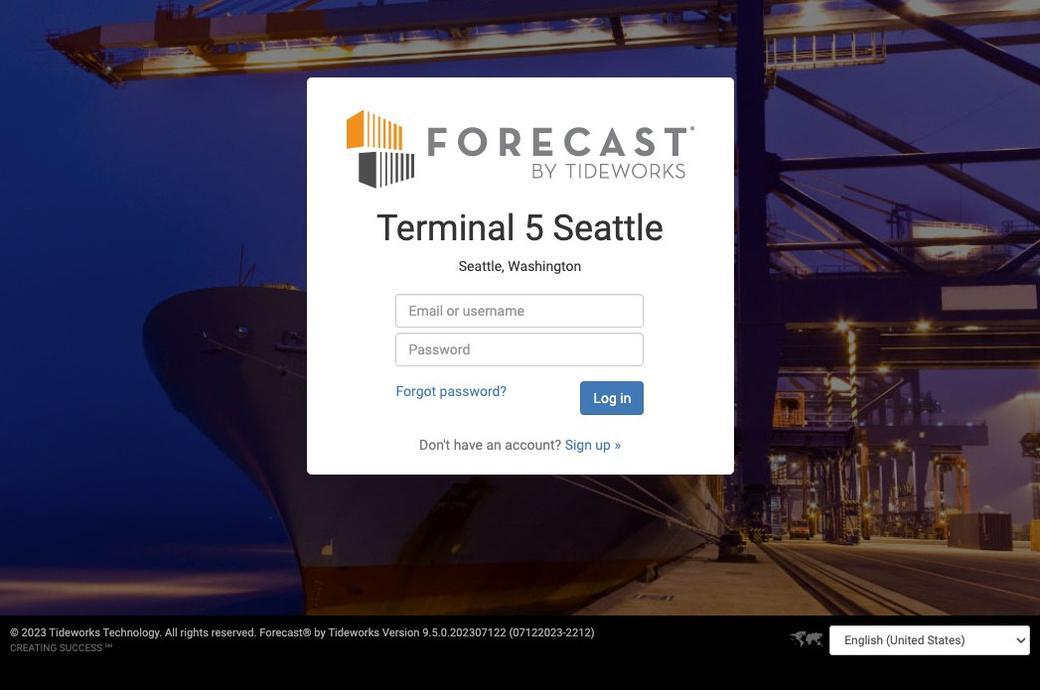 Task type: locate. For each thing, give the bounding box(es) containing it.
creating
[[10, 643, 57, 654]]

2212)
[[566, 627, 595, 640]]

log
[[594, 391, 617, 406]]

don't
[[419, 437, 450, 453]]

have
[[454, 437, 483, 453]]

terminal 5 seattle seattle, washington
[[377, 208, 664, 274]]

9.5.0.202307122
[[423, 627, 506, 640]]

forgot password? link
[[396, 384, 507, 399]]

5
[[524, 208, 544, 249]]

tideworks
[[49, 627, 100, 640], [328, 627, 380, 640]]

tideworks up success
[[49, 627, 100, 640]]

0 horizontal spatial tideworks
[[49, 627, 100, 640]]

forecast®
[[260, 627, 312, 640]]

sign up » link
[[565, 437, 621, 453]]

version
[[382, 627, 420, 640]]

by
[[314, 627, 326, 640]]

tideworks right by
[[328, 627, 380, 640]]

rights
[[180, 627, 209, 640]]

up
[[596, 437, 611, 453]]

1 horizontal spatial tideworks
[[328, 627, 380, 640]]

log in button
[[581, 382, 644, 415]]

in
[[620, 391, 631, 406]]

reserved.
[[211, 627, 257, 640]]

washington
[[508, 258, 582, 274]]

success
[[59, 643, 102, 654]]



Task type: describe. For each thing, give the bounding box(es) containing it.
2023
[[21, 627, 46, 640]]

all
[[165, 627, 178, 640]]

Password password field
[[396, 333, 644, 367]]

1 tideworks from the left
[[49, 627, 100, 640]]

an
[[486, 437, 502, 453]]

seattle,
[[459, 258, 505, 274]]

»
[[615, 437, 621, 453]]

2 tideworks from the left
[[328, 627, 380, 640]]

(07122023-
[[509, 627, 566, 640]]

password?
[[440, 384, 507, 399]]

© 2023 tideworks technology. all rights reserved. forecast® by tideworks version 9.5.0.202307122 (07122023-2212) creating success ℠
[[10, 627, 595, 654]]

forgot
[[396, 384, 436, 399]]

terminal
[[377, 208, 515, 249]]

forgot password? log in
[[396, 384, 631, 406]]

℠
[[105, 643, 112, 654]]

forecast® by tideworks image
[[346, 107, 694, 190]]

technology.
[[103, 627, 162, 640]]

don't have an account? sign up »
[[419, 437, 621, 453]]

Email or username text field
[[396, 294, 644, 328]]

©
[[10, 627, 19, 640]]

account?
[[505, 437, 562, 453]]

sign
[[565, 437, 592, 453]]

seattle
[[553, 208, 664, 249]]



Task type: vqa. For each thing, say whether or not it's contained in the screenshot.
Contact
no



